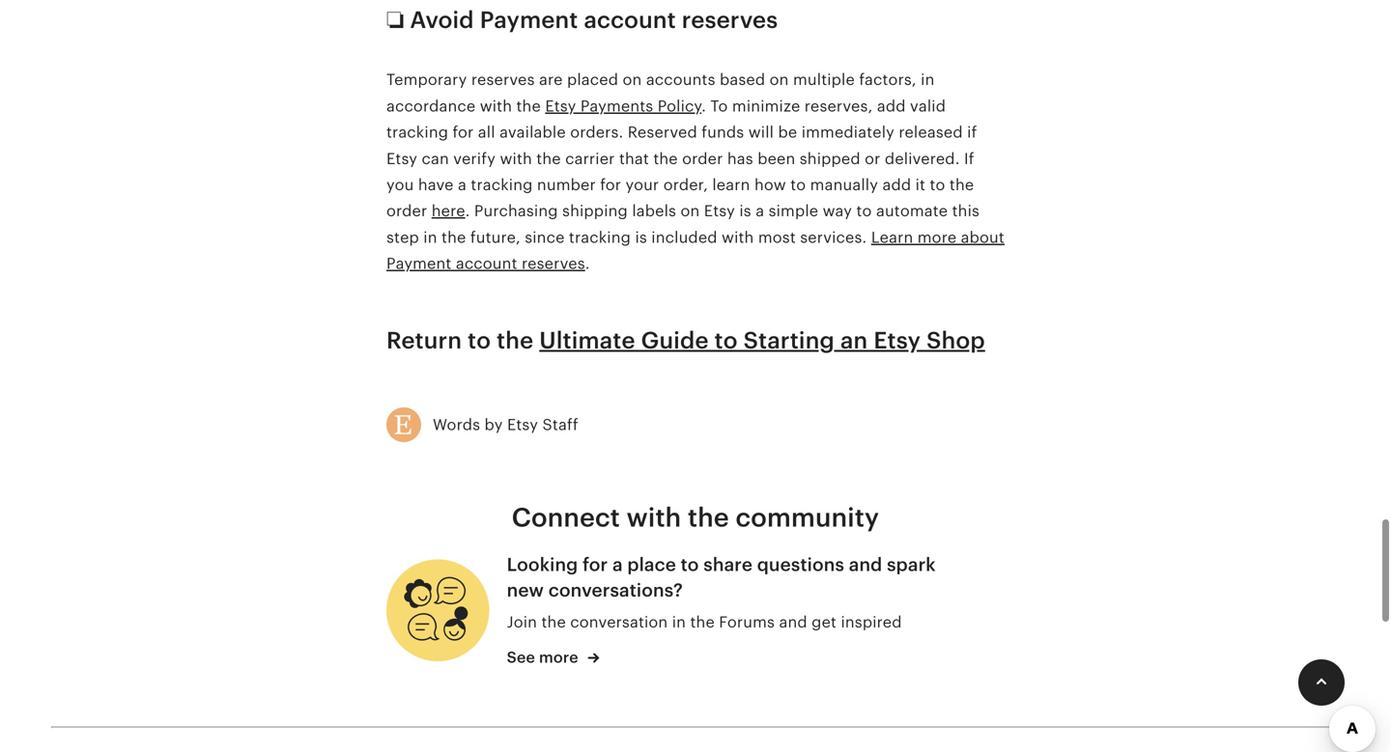 Task type: describe. For each thing, give the bounding box(es) containing it.
learn
[[713, 176, 751, 194]]

return
[[387, 328, 462, 354]]

1 vertical spatial for
[[600, 176, 622, 194]]

forums
[[719, 614, 775, 632]]

minimize
[[733, 97, 801, 115]]

account inside learn more about payment account reserves
[[456, 255, 518, 273]]

1 horizontal spatial is
[[740, 203, 752, 220]]

1 horizontal spatial in
[[673, 614, 686, 632]]

0 horizontal spatial order
[[387, 203, 428, 220]]

you
[[387, 176, 414, 194]]

to right it
[[930, 176, 946, 194]]

payment inside learn more about payment account reserves
[[387, 255, 452, 273]]

0 horizontal spatial is
[[635, 229, 648, 246]]

shipped
[[800, 150, 861, 167]]

temporary
[[387, 71, 467, 89]]

0 vertical spatial reserves
[[682, 7, 778, 33]]

❏ avoid payment account reserves
[[387, 7, 778, 33]]

the down the available
[[537, 150, 561, 167]]

that
[[620, 150, 649, 167]]

❏
[[387, 7, 404, 33]]

0 vertical spatial account
[[584, 7, 676, 33]]

to up the simple
[[791, 176, 806, 194]]

starting
[[744, 328, 835, 354]]

verify
[[454, 150, 496, 167]]

etsy inside '. purchasing shipping labels on etsy is a simple way to automate this step in the future, since tracking is included with most services.'
[[704, 203, 736, 220]]

to right return
[[468, 328, 491, 354]]

conversations?
[[549, 581, 683, 601]]

will
[[749, 124, 774, 141]]

services.
[[801, 229, 867, 246]]

. for to
[[702, 97, 707, 115]]

since
[[525, 229, 565, 246]]

are
[[539, 71, 563, 89]]

reserved
[[628, 124, 698, 141]]

share
[[704, 555, 753, 576]]

1 vertical spatial add
[[883, 176, 912, 194]]

etsy payments policy
[[545, 97, 702, 115]]

join the conversation in the forums and get inspired
[[507, 614, 902, 632]]

2 vertical spatial .
[[586, 255, 590, 273]]

ultimate guide to starting an etsy shop link
[[540, 328, 986, 354]]

with up place at the left of the page
[[627, 503, 682, 533]]

step
[[387, 229, 419, 246]]

new
[[507, 581, 544, 601]]

the right join
[[542, 614, 566, 632]]

if
[[968, 124, 978, 141]]

on for etsy
[[681, 203, 700, 220]]

tracking inside '. purchasing shipping labels on etsy is a simple way to automate this step in the future, since tracking is included with most services.'
[[569, 229, 631, 246]]

available
[[500, 124, 566, 141]]

it
[[916, 176, 926, 194]]

an
[[841, 328, 868, 354]]

factors,
[[860, 71, 917, 89]]

most
[[759, 229, 796, 246]]

labels
[[632, 203, 677, 220]]

etsy right by
[[507, 417, 538, 434]]

words
[[433, 417, 481, 434]]

return to the ultimate guide to starting an etsy shop
[[387, 328, 986, 354]]

etsy payments policy link
[[545, 97, 702, 115]]

accounts
[[646, 71, 716, 89]]

be
[[779, 124, 798, 141]]

looking
[[507, 555, 578, 576]]

multiple
[[794, 71, 855, 89]]

with inside the temporary reserves are placed on accounts based on multiple factors, in accordance with the
[[480, 97, 512, 115]]

been
[[758, 150, 796, 167]]

the down reserved
[[654, 150, 678, 167]]

shipping
[[563, 203, 628, 220]]

all
[[478, 124, 496, 141]]

0 vertical spatial for
[[453, 124, 474, 141]]

1 horizontal spatial payment
[[480, 7, 579, 33]]

released
[[899, 124, 963, 141]]

manually
[[811, 176, 879, 194]]

funds
[[702, 124, 745, 141]]

. for purchasing
[[466, 203, 470, 220]]

how
[[755, 176, 787, 194]]

purchasing
[[474, 203, 558, 220]]

reserves,
[[805, 97, 873, 115]]

a inside the . to minimize reserves, add valid tracking for all available orders. reserved funds will be immediately released if etsy can verify with the carrier that the order has been shipped or delivered. if you have a tracking number for your order, learn how to manually add it to the order
[[458, 176, 467, 194]]

the inside '. purchasing shipping labels on etsy is a simple way to automate this step in the future, since tracking is included with most services.'
[[442, 229, 466, 246]]

here link
[[432, 203, 466, 220]]

questions
[[758, 555, 845, 576]]

if
[[965, 150, 975, 167]]

place
[[628, 555, 677, 576]]

have
[[418, 176, 454, 194]]

0 vertical spatial add
[[878, 97, 906, 115]]

1 horizontal spatial tracking
[[471, 176, 533, 194]]

on for accounts
[[623, 71, 642, 89]]

. purchasing shipping labels on etsy is a simple way to automate this step in the future, since tracking is included with most services.
[[387, 203, 980, 246]]

reserves inside the temporary reserves are placed on accounts based on multiple factors, in accordance with the
[[472, 71, 535, 89]]

guide
[[641, 328, 709, 354]]

here
[[432, 203, 466, 220]]

0 horizontal spatial and
[[780, 614, 808, 632]]

see more
[[507, 650, 583, 667]]

about
[[961, 229, 1005, 246]]

a inside looking for a place to share questions and spark new conversations?
[[613, 555, 623, 576]]

to
[[711, 97, 728, 115]]

2 horizontal spatial on
[[770, 71, 789, 89]]

way
[[823, 203, 853, 220]]

staff
[[543, 417, 579, 434]]

words by etsy staff
[[433, 417, 579, 434]]

can
[[422, 150, 449, 167]]

join
[[507, 614, 538, 632]]



Task type: locate. For each thing, give the bounding box(es) containing it.
more down automate
[[918, 229, 957, 246]]

0 horizontal spatial payment
[[387, 255, 452, 273]]

accordance
[[387, 97, 476, 115]]

policy
[[658, 97, 702, 115]]

is
[[740, 203, 752, 220], [635, 229, 648, 246]]

the inside the temporary reserves are placed on accounts based on multiple factors, in accordance with the
[[517, 97, 541, 115]]

. inside '. purchasing shipping labels on etsy is a simple way to automate this step in the future, since tracking is included with most services.'
[[466, 203, 470, 220]]

based
[[720, 71, 766, 89]]

more for see
[[539, 650, 579, 667]]

tracking down the accordance
[[387, 124, 449, 141]]

2 vertical spatial reserves
[[522, 255, 586, 273]]

2 vertical spatial a
[[613, 555, 623, 576]]

for inside looking for a place to share questions and spark new conversations?
[[583, 555, 608, 576]]

looking for a place to share questions and spark new conversations?
[[507, 555, 936, 601]]

more right see
[[539, 650, 579, 667]]

has
[[728, 150, 754, 167]]

2 horizontal spatial in
[[921, 71, 935, 89]]

payment
[[480, 7, 579, 33], [387, 255, 452, 273]]

add left it
[[883, 176, 912, 194]]

etsy up you
[[387, 150, 418, 167]]

this
[[953, 203, 980, 220]]

0 vertical spatial order
[[683, 150, 723, 167]]

in right the conversation on the left of page
[[673, 614, 686, 632]]

1 vertical spatial .
[[466, 203, 470, 220]]

in right step
[[424, 229, 438, 246]]

0 horizontal spatial account
[[456, 255, 518, 273]]

1 horizontal spatial account
[[584, 7, 676, 33]]

2 horizontal spatial .
[[702, 97, 707, 115]]

0 horizontal spatial on
[[623, 71, 642, 89]]

.
[[702, 97, 707, 115], [466, 203, 470, 220], [586, 255, 590, 273]]

shop
[[927, 328, 986, 354]]

on
[[623, 71, 642, 89], [770, 71, 789, 89], [681, 203, 700, 220]]

add down factors,
[[878, 97, 906, 115]]

. left the purchasing
[[466, 203, 470, 220]]

. down shipping
[[586, 255, 590, 273]]

to inside looking for a place to share questions and spark new conversations?
[[681, 555, 699, 576]]

connect with the community
[[512, 503, 880, 533]]

on up etsy payments policy link
[[623, 71, 642, 89]]

see
[[507, 650, 535, 667]]

2 horizontal spatial a
[[756, 203, 765, 220]]

etsy right an
[[874, 328, 921, 354]]

get
[[812, 614, 837, 632]]

account down future,
[[456, 255, 518, 273]]

0 horizontal spatial a
[[458, 176, 467, 194]]

. inside the . to minimize reserves, add valid tracking for all available orders. reserved funds will be immediately released if etsy can verify with the carrier that the order has been shipped or delivered. if you have a tracking number for your order, learn how to manually add it to the order
[[702, 97, 707, 115]]

0 vertical spatial payment
[[480, 7, 579, 33]]

1 vertical spatial payment
[[387, 255, 452, 273]]

more for learn
[[918, 229, 957, 246]]

order,
[[664, 176, 708, 194]]

placed
[[567, 71, 619, 89]]

a
[[458, 176, 467, 194], [756, 203, 765, 220], [613, 555, 623, 576]]

on inside '. purchasing shipping labels on etsy is a simple way to automate this step in the future, since tracking is included with most services.'
[[681, 203, 700, 220]]

etsy down are at the top left of the page
[[545, 97, 577, 115]]

carrier
[[566, 150, 615, 167]]

community
[[736, 503, 880, 533]]

. left to
[[702, 97, 707, 115]]

a right have on the left top of page
[[458, 176, 467, 194]]

by
[[485, 417, 503, 434]]

1 horizontal spatial order
[[683, 150, 723, 167]]

1 vertical spatial and
[[780, 614, 808, 632]]

tracking
[[387, 124, 449, 141], [471, 176, 533, 194], [569, 229, 631, 246]]

1 vertical spatial order
[[387, 203, 428, 220]]

1 vertical spatial a
[[756, 203, 765, 220]]

is down the learn on the right of the page
[[740, 203, 752, 220]]

tracking down shipping
[[569, 229, 631, 246]]

1 vertical spatial is
[[635, 229, 648, 246]]

spark
[[887, 555, 936, 576]]

simple
[[769, 203, 819, 220]]

or
[[865, 150, 881, 167]]

on up minimize
[[770, 71, 789, 89]]

is down labels
[[635, 229, 648, 246]]

reserves down since
[[522, 255, 586, 273]]

for
[[453, 124, 474, 141], [600, 176, 622, 194], [583, 555, 608, 576]]

payment up are at the top left of the page
[[480, 7, 579, 33]]

delivered.
[[885, 150, 960, 167]]

for left all
[[453, 124, 474, 141]]

and
[[849, 555, 883, 576], [780, 614, 808, 632]]

with left most in the right top of the page
[[722, 229, 754, 246]]

2 horizontal spatial tracking
[[569, 229, 631, 246]]

in up "valid"
[[921, 71, 935, 89]]

the up the share
[[688, 503, 730, 533]]

your
[[626, 176, 660, 194]]

1 horizontal spatial and
[[849, 555, 883, 576]]

the
[[517, 97, 541, 115], [537, 150, 561, 167], [654, 150, 678, 167], [950, 176, 975, 194], [442, 229, 466, 246], [497, 328, 534, 354], [688, 503, 730, 533], [542, 614, 566, 632], [691, 614, 715, 632]]

0 horizontal spatial tracking
[[387, 124, 449, 141]]

automate
[[877, 203, 948, 220]]

0 vertical spatial more
[[918, 229, 957, 246]]

0 vertical spatial tracking
[[387, 124, 449, 141]]

the up the available
[[517, 97, 541, 115]]

with inside '. purchasing shipping labels on etsy is a simple way to automate this step in the future, since tracking is included with most services.'
[[722, 229, 754, 246]]

2 vertical spatial for
[[583, 555, 608, 576]]

order
[[683, 150, 723, 167], [387, 203, 428, 220]]

in inside the temporary reserves are placed on accounts based on multiple factors, in accordance with the
[[921, 71, 935, 89]]

for up conversations?
[[583, 555, 608, 576]]

reserves left are at the top left of the page
[[472, 71, 535, 89]]

the down here
[[442, 229, 466, 246]]

1 horizontal spatial on
[[681, 203, 700, 220]]

learn
[[872, 229, 914, 246]]

orders.
[[570, 124, 624, 141]]

a up conversations?
[[613, 555, 623, 576]]

the left forums
[[691, 614, 715, 632]]

with down the available
[[500, 150, 533, 167]]

reserves
[[682, 7, 778, 33], [472, 71, 535, 89], [522, 255, 586, 273]]

with
[[480, 97, 512, 115], [500, 150, 533, 167], [722, 229, 754, 246], [627, 503, 682, 533]]

account up placed
[[584, 7, 676, 33]]

0 vertical spatial .
[[702, 97, 707, 115]]

0 vertical spatial is
[[740, 203, 752, 220]]

included
[[652, 229, 718, 246]]

0 horizontal spatial .
[[466, 203, 470, 220]]

1 horizontal spatial a
[[613, 555, 623, 576]]

more inside learn more about payment account reserves
[[918, 229, 957, 246]]

payment down step
[[387, 255, 452, 273]]

with inside the . to minimize reserves, add valid tracking for all available orders. reserved funds will be immediately released if etsy can verify with the carrier that the order has been shipped or delivered. if you have a tracking number for your order, learn how to manually add it to the order
[[500, 150, 533, 167]]

avatar image for etsy staff image
[[387, 396, 421, 455]]

immediately
[[802, 124, 895, 141]]

0 horizontal spatial more
[[539, 650, 579, 667]]

0 vertical spatial and
[[849, 555, 883, 576]]

etsy
[[545, 97, 577, 115], [387, 150, 418, 167], [704, 203, 736, 220], [874, 328, 921, 354], [507, 417, 538, 434]]

future,
[[471, 229, 521, 246]]

0 horizontal spatial in
[[424, 229, 438, 246]]

2 vertical spatial tracking
[[569, 229, 631, 246]]

etsy down the learn on the right of the page
[[704, 203, 736, 220]]

avoid
[[410, 7, 474, 33]]

etsy inside the . to minimize reserves, add valid tracking for all available orders. reserved funds will be immediately released if etsy can verify with the carrier that the order has been shipped or delivered. if you have a tracking number for your order, learn how to manually add it to the order
[[387, 150, 418, 167]]

add
[[878, 97, 906, 115], [883, 176, 912, 194]]

to right place at the left of the page
[[681, 555, 699, 576]]

in inside '. purchasing shipping labels on etsy is a simple way to automate this step in the future, since tracking is included with most services.'
[[424, 229, 438, 246]]

the up this
[[950, 176, 975, 194]]

to right the way
[[857, 203, 872, 220]]

for up shipping
[[600, 176, 622, 194]]

1 horizontal spatial .
[[586, 255, 590, 273]]

order up 'order,'
[[683, 150, 723, 167]]

1 vertical spatial account
[[456, 255, 518, 273]]

and left get
[[780, 614, 808, 632]]

to inside '. purchasing shipping labels on etsy is a simple way to automate this step in the future, since tracking is included with most services.'
[[857, 203, 872, 220]]

inspired
[[841, 614, 902, 632]]

payments
[[581, 97, 654, 115]]

1 vertical spatial reserves
[[472, 71, 535, 89]]

temporary reserves are placed on accounts based on multiple factors, in accordance with the
[[387, 71, 935, 115]]

and left spark
[[849, 555, 883, 576]]

number
[[537, 176, 596, 194]]

on down 'order,'
[[681, 203, 700, 220]]

connect
[[512, 503, 621, 533]]

0 vertical spatial in
[[921, 71, 935, 89]]

and inside looking for a place to share questions and spark new conversations?
[[849, 555, 883, 576]]

reserves inside learn more about payment account reserves
[[522, 255, 586, 273]]

0 vertical spatial a
[[458, 176, 467, 194]]

with up all
[[480, 97, 512, 115]]

a inside '. purchasing shipping labels on etsy is a simple way to automate this step in the future, since tracking is included with most services.'
[[756, 203, 765, 220]]

ultimate
[[540, 328, 636, 354]]

the left ultimate in the top left of the page
[[497, 328, 534, 354]]

learn more about payment account reserves
[[387, 229, 1005, 273]]

to right guide
[[715, 328, 738, 354]]

more
[[918, 229, 957, 246], [539, 650, 579, 667]]

conversation
[[571, 614, 668, 632]]

1 horizontal spatial more
[[918, 229, 957, 246]]

1 vertical spatial tracking
[[471, 176, 533, 194]]

. to minimize reserves, add valid tracking for all available orders. reserved funds will be immediately released if etsy can verify with the carrier that the order has been shipped or delivered. if you have a tracking number for your order, learn how to manually add it to the order
[[387, 97, 978, 220]]

2 vertical spatial in
[[673, 614, 686, 632]]

see more link
[[507, 648, 600, 669]]

1 vertical spatial in
[[424, 229, 438, 246]]

tracking up the purchasing
[[471, 176, 533, 194]]

reserves up based
[[682, 7, 778, 33]]

a down how
[[756, 203, 765, 220]]

order up step
[[387, 203, 428, 220]]

valid
[[911, 97, 946, 115]]

learn more about payment account reserves link
[[387, 229, 1005, 273]]

1 vertical spatial more
[[539, 650, 579, 667]]



Task type: vqa. For each thing, say whether or not it's contained in the screenshot.
SEE MORE LINK
yes



